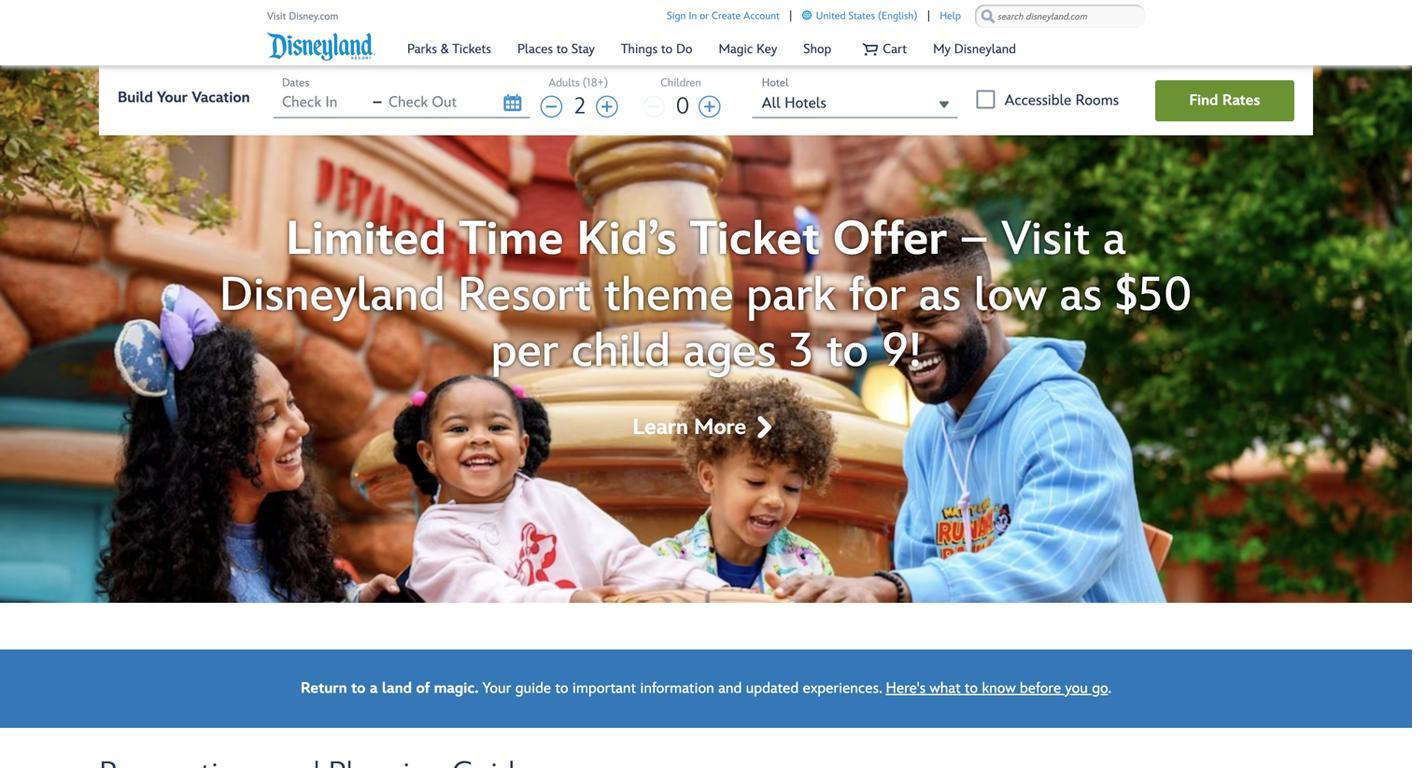 Task type: locate. For each thing, give the bounding box(es) containing it.
 button down 'adults'
[[538, 94, 568, 124]]

icon element inside  popup button
[[593, 94, 621, 120]]

0 horizontal spatial a
[[370, 680, 378, 699]]

offer
[[833, 212, 947, 268]]

1  from the left
[[593, 94, 621, 120]]

0 horizontal spatial visit
[[267, 10, 286, 23]]

of
[[416, 680, 430, 699]]

 down children
[[696, 94, 724, 120]]

icon element
[[538, 94, 566, 120], [593, 94, 621, 120], [640, 94, 668, 120], [696, 94, 724, 120], [936, 95, 953, 115]]

disneyland
[[955, 42, 1016, 57], [219, 268, 445, 324]]

rooms
[[1076, 92, 1119, 110]]

0 vertical spatial –
[[373, 93, 382, 112]]

my
[[934, 42, 951, 57]]

you
[[1066, 680, 1088, 699]]

shop
[[804, 42, 832, 57]]

my disneyland link
[[921, 33, 1029, 66]]

as right for
[[919, 268, 962, 324]]

tickets
[[453, 42, 491, 57]]

information
[[640, 680, 715, 699]]

global languages image
[[802, 10, 812, 20]]

– for – visit a disneyland resort theme park for as low as $50 per child ages 3 to 9!
[[960, 212, 989, 268]]

Accessible Rooms button
[[977, 90, 996, 109]]

1 horizontal spatial –
[[960, 212, 989, 268]]

1 horizontal spatial  button
[[640, 94, 670, 124]]

 button
[[593, 94, 623, 124]]

0 horizontal spatial  button
[[538, 94, 568, 124]]

guide
[[515, 680, 551, 699]]

0 vertical spatial visit
[[267, 10, 286, 23]]

3
[[790, 324, 814, 380]]

theme
[[604, 268, 734, 324]]

time
[[459, 212, 564, 268]]

united
[[816, 10, 846, 22]]

places to stay
[[518, 42, 595, 57]]

as right 'low'
[[1060, 268, 1103, 324]]

 for adults (18+)
[[593, 94, 621, 120]]

a inside – visit a disneyland resort theme park for as low as $50 per child ages 3 to 9!
[[1103, 212, 1127, 268]]

disneyland inside – visit a disneyland resort theme park for as low as $50 per child ages 3 to 9!
[[219, 268, 445, 324]]

0 horizontal spatial 
[[593, 94, 621, 120]]

united states (english)
[[816, 10, 918, 22]]

things to do link
[[609, 33, 705, 66]]

0 vertical spatial disneyland
[[955, 42, 1016, 57]]

hotel
[[762, 76, 789, 90]]

0 vertical spatial a
[[1103, 212, 1127, 268]]

to left the do
[[661, 42, 673, 57]]

 button down children
[[640, 94, 670, 124]]

2  button from the left
[[640, 94, 670, 124]]

here's what to know before you go link
[[886, 680, 1109, 699]]

magic key link
[[707, 33, 790, 66]]

and
[[719, 680, 742, 699]]

1 horizontal spatial a
[[1103, 212, 1127, 268]]

create
[[712, 10, 741, 22]]

children
[[661, 76, 702, 90]]

accessible
[[1005, 92, 1072, 110]]


[[593, 94, 621, 120], [696, 94, 724, 120]]

– for –
[[373, 93, 382, 112]]

places to stay link
[[505, 33, 607, 66]]

none button containing all hotels
[[753, 93, 958, 119]]

1  button from the left
[[538, 94, 568, 124]]

a for to
[[370, 680, 378, 699]]

know
[[982, 680, 1016, 699]]

–
[[373, 93, 382, 112], [960, 212, 989, 268]]

shop link
[[792, 33, 844, 66]]

parks & tickets
[[407, 42, 491, 57]]

– right the offer
[[960, 212, 989, 268]]

do
[[676, 42, 693, 57]]

to right "what"
[[965, 680, 978, 699]]

kid's
[[577, 212, 677, 268]]

to right '3'
[[827, 324, 869, 380]]

what
[[930, 680, 961, 699]]

more
[[695, 415, 747, 441]]

as
[[919, 268, 962, 324], [1060, 268, 1103, 324]]

1 horizontal spatial as
[[1060, 268, 1103, 324]]

stay
[[572, 42, 595, 57]]

ages
[[683, 324, 777, 380]]

1  from the left
[[538, 94, 566, 120]]


[[538, 94, 566, 120], [640, 94, 668, 120]]

1 vertical spatial disneyland
[[219, 268, 445, 324]]

2 as from the left
[[1060, 268, 1103, 324]]

None button
[[753, 93, 958, 119]]

 button
[[501, 71, 525, 136]]

here's
[[886, 680, 926, 699]]

visit inside 'link'
[[267, 10, 286, 23]]

united states (english) button
[[802, 7, 918, 26]]

1 vertical spatial –
[[960, 212, 989, 268]]

 inside dropdown button
[[696, 94, 724, 120]]

icon element containing 
[[936, 95, 953, 115]]

or
[[700, 10, 709, 22]]

0 horizontal spatial 
[[538, 94, 566, 120]]

 for children
[[640, 94, 668, 120]]

key
[[757, 42, 778, 57]]

a
[[1103, 212, 1127, 268], [370, 680, 378, 699]]

places
[[518, 42, 553, 57]]

0 horizontal spatial as
[[919, 268, 962, 324]]

– inside – visit a disneyland resort theme park for as low as $50 per child ages 3 to 9!
[[960, 212, 989, 268]]

 down children
[[640, 94, 668, 120]]

experiences.
[[803, 680, 882, 699]]

cart empty image
[[863, 42, 879, 57]]

1 horizontal spatial visit
[[1002, 212, 1091, 268]]

$50
[[1115, 268, 1193, 324]]

to
[[557, 42, 568, 57], [661, 42, 673, 57], [827, 324, 869, 380], [351, 680, 366, 699], [555, 680, 569, 699], [965, 680, 978, 699]]

learn
[[633, 415, 688, 441]]

magic key
[[719, 42, 778, 57]]

 down 'adults'
[[538, 94, 566, 120]]

sign in or create account link
[[667, 7, 780, 26]]

per
[[491, 324, 559, 380]]

1 vertical spatial visit
[[1002, 212, 1091, 268]]

None field
[[569, 94, 592, 120], [672, 94, 694, 120], [569, 94, 592, 120], [672, 94, 694, 120]]

2  from the left
[[696, 94, 724, 120]]

1 horizontal spatial 
[[696, 94, 724, 120]]

states
[[849, 10, 875, 22]]

 button
[[696, 94, 726, 124]]

my disneyland
[[934, 42, 1016, 57]]

Dates text field
[[282, 93, 366, 112]]

all
[[762, 94, 781, 113]]

sign
[[667, 10, 686, 22]]

parks
[[407, 42, 437, 57]]

0 horizontal spatial disneyland
[[219, 268, 445, 324]]

resort
[[458, 268, 592, 324]]

updated
[[746, 680, 799, 699]]

None search field
[[975, 5, 1146, 28]]

1 vertical spatial a
[[370, 680, 378, 699]]

visit disney.com link
[[267, 7, 342, 27]]

 down (18+)
[[593, 94, 621, 120]]

icon element inside  dropdown button
[[696, 94, 724, 120]]

2  from the left
[[640, 94, 668, 120]]

help
[[940, 10, 961, 22]]

before
[[1020, 680, 1062, 699]]

menu bar
[[394, 27, 1030, 66]]

1 horizontal spatial 
[[640, 94, 668, 120]]

– right check in mm/dd/yyyy press shift + enter to navigate within the calendar. text box
[[373, 93, 382, 112]]

1 horizontal spatial disneyland
[[955, 42, 1016, 57]]

 inside popup button
[[593, 94, 621, 120]]

0 horizontal spatial –
[[373, 93, 382, 112]]



Task type: vqa. For each thing, say whether or not it's contained in the screenshot.
Adventure
no



Task type: describe. For each thing, give the bounding box(es) containing it.
adults (18+)
[[549, 76, 609, 90]]

ticket
[[690, 212, 820, 268]]

magic.
[[434, 680, 479, 699]]

accessible rooms
[[1005, 92, 1119, 110]]

 for children
[[696, 94, 724, 120]]

sign in or create account
[[667, 10, 780, 22]]

all hotels
[[762, 94, 827, 113]]

disney.com
[[289, 10, 339, 23]]


[[936, 98, 953, 112]]

(english)
[[878, 10, 918, 22]]

important
[[573, 680, 636, 699]]

things to do
[[621, 42, 693, 57]]

– visit a disneyland resort theme park for as low as $50 per child ages 3 to 9!
[[219, 212, 1193, 380]]

to right return at the bottom left
[[351, 680, 366, 699]]

to inside – visit a disneyland resort theme park for as low as $50 per child ages 3 to 9!
[[827, 324, 869, 380]]


[[750, 415, 780, 441]]

visit inside – visit a disneyland resort theme park for as low as $50 per child ages 3 to 9!
[[1002, 212, 1091, 268]]

land
[[382, 680, 412, 699]]

.
[[1109, 680, 1112, 699]]

visit disney.com
[[267, 10, 339, 23]]

hotels
[[785, 94, 827, 113]]

in
[[689, 10, 697, 22]]

limited
[[286, 212, 446, 268]]

magic
[[719, 42, 753, 57]]

 button for children
[[640, 94, 670, 124]]

(18+)
[[583, 76, 609, 90]]

return
[[301, 680, 347, 699]]

menu bar containing parks & tickets
[[394, 27, 1030, 66]]

disneyland logo image
[[267, 31, 376, 62]]

help link
[[940, 7, 961, 26]]

child
[[572, 324, 671, 380]]

to right the guide
[[555, 680, 569, 699]]

disneyland inside 'link'
[[955, 42, 1016, 57]]


[[501, 93, 525, 113]]

go
[[1092, 680, 1109, 699]]

 button for adults (18+)
[[538, 94, 568, 124]]

parks & tickets link
[[395, 33, 504, 66]]

account
[[744, 10, 780, 22]]

low
[[974, 268, 1047, 324]]

return to a land of magic. your guide to important information and updated experiences. here's what to know before you go .
[[301, 680, 1112, 699]]

 for adults (18+)
[[538, 94, 566, 120]]

park
[[747, 268, 836, 324]]

to left stay at the top of the page
[[557, 42, 568, 57]]

dates
[[282, 76, 309, 90]]

&
[[441, 42, 449, 57]]

limited time kid's ticket offer
[[286, 212, 947, 268]]

things
[[621, 42, 658, 57]]

learn more 
[[633, 415, 780, 441]]

adults
[[549, 76, 580, 90]]

9!
[[882, 324, 922, 380]]

your
[[483, 680, 511, 699]]

1 as from the left
[[919, 268, 962, 324]]

Check Out MM/DD/YYYY Press shift + enter to navigate within the calendar. text field
[[389, 93, 473, 112]]

for
[[849, 268, 906, 324]]

search disneyland.com text field
[[998, 8, 1123, 25]]

a for visit
[[1103, 212, 1127, 268]]

cart
[[883, 42, 907, 57]]

cart link
[[846, 33, 919, 66]]



